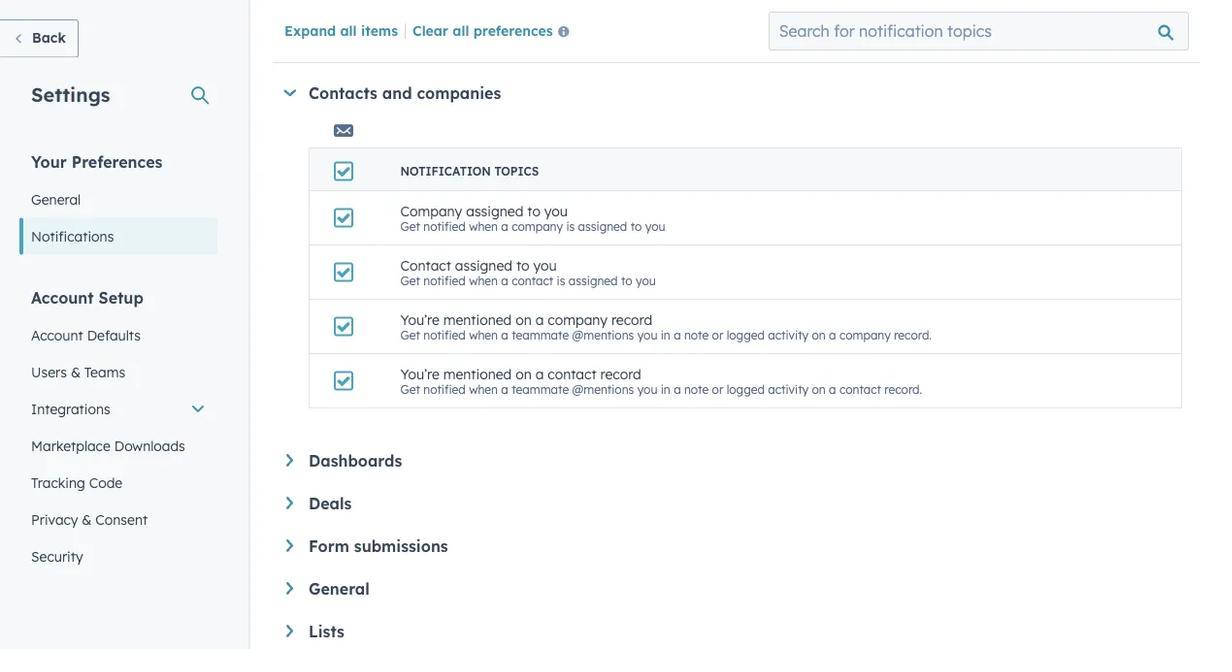 Task type: describe. For each thing, give the bounding box(es) containing it.
you for you're mentioned on a company record
[[638, 328, 658, 342]]

caret image for form submissions
[[286, 540, 293, 552]]

setup
[[99, 288, 143, 307]]

clear all preferences
[[413, 22, 553, 39]]

marketplace
[[31, 437, 111, 454]]

caret image for general
[[286, 583, 293, 595]]

clear all preferences button
[[413, 20, 577, 43]]

notified inside company assigned to you get notified when a company is assigned to you
[[424, 219, 466, 234]]

you're for you're mentioned on a contact record
[[400, 365, 440, 382]]

company
[[400, 202, 462, 219]]

assigned right "contact"
[[455, 257, 513, 274]]

when inside company assigned to you get notified when a company is assigned to you
[[469, 219, 498, 234]]

you for you're mentioned on a contact record
[[638, 382, 658, 397]]

record. for you're mentioned on a company record
[[894, 328, 932, 342]]

preferences
[[474, 22, 553, 39]]

privacy & consent link
[[19, 501, 217, 538]]

teams
[[84, 364, 125, 381]]

logged for you're mentioned on a contact record
[[727, 382, 765, 397]]

record for you're mentioned on a company record
[[612, 311, 653, 328]]

account defaults link
[[19, 317, 217, 354]]

users & teams link
[[19, 354, 217, 391]]

integrations
[[31, 400, 110, 417]]

integrations button
[[19, 391, 217, 428]]

notifications link
[[19, 218, 217, 255]]

in for you're mentioned on a contact record
[[661, 382, 671, 397]]

notifications
[[31, 228, 114, 245]]

a inside company assigned to you get notified when a company is assigned to you
[[501, 219, 509, 234]]

activity for you're mentioned on a company record
[[768, 328, 809, 342]]

lists
[[309, 622, 345, 642]]

activity for you're mentioned on a contact record
[[768, 382, 809, 397]]

notification topics
[[400, 164, 539, 179]]

or for you're mentioned on a contact record
[[712, 382, 724, 397]]

when inside contact assigned to you get notified when a contact is assigned to you
[[469, 274, 498, 288]]

general button
[[286, 580, 1183, 599]]

your preferences element
[[19, 151, 217, 255]]

Search for notification topics search field
[[769, 12, 1189, 50]]

privacy & consent
[[31, 511, 148, 528]]

expand
[[284, 22, 336, 39]]

account defaults
[[31, 327, 141, 344]]

company assigned to you get notified when a company is assigned to you
[[400, 202, 665, 234]]

contacts
[[309, 83, 378, 103]]

mentioned for contact
[[443, 365, 512, 382]]

assigned up contact assigned to you get notified when a contact is assigned to you
[[578, 219, 627, 234]]

note for you're mentioned on a company record
[[684, 328, 709, 342]]

caret image for contacts and companies
[[284, 89, 296, 96]]

teammate for company
[[512, 328, 569, 342]]

caret image for deals
[[286, 497, 293, 510]]

companies
[[417, 83, 501, 103]]

you're mentioned on a contact record get notified when a teammate @mentions you in a note or logged activity on a contact record.
[[400, 365, 923, 397]]

logged for you're mentioned on a company record
[[727, 328, 765, 342]]

caret image for dashboards
[[286, 454, 293, 467]]

form submissions
[[309, 537, 448, 556]]

when inside you're mentioned on a company record get notified when a teammate @mentions you in a note or logged activity on a company record.
[[469, 328, 498, 342]]

@mentions for company
[[572, 328, 634, 342]]

expand all items button
[[284, 22, 398, 39]]

security link
[[19, 538, 217, 575]]

1 horizontal spatial general
[[309, 580, 370, 599]]

submissions
[[354, 537, 448, 556]]

you're mentioned on a company record get notified when a teammate @mentions you in a note or logged activity on a company record.
[[400, 311, 932, 342]]

a inside contact assigned to you get notified when a contact is assigned to you
[[501, 274, 509, 288]]

notified inside contact assigned to you get notified when a contact is assigned to you
[[424, 274, 466, 288]]

mentioned for company
[[443, 311, 512, 328]]

clear
[[413, 22, 449, 39]]

you for company assigned to you
[[645, 219, 665, 234]]

record. for you're mentioned on a contact record
[[885, 382, 923, 397]]

all for clear
[[453, 22, 469, 39]]



Task type: vqa. For each thing, say whether or not it's contained in the screenshot.
Date exited "Opportunity (Lifecycle Stage Pipeline)" at the bottom left of the page
no



Task type: locate. For each thing, give the bounding box(es) containing it.
@mentions down you're mentioned on a company record get notified when a teammate @mentions you in a note or logged activity on a company record.
[[572, 382, 634, 397]]

contacts and companies
[[309, 83, 501, 103]]

notification
[[400, 164, 491, 179]]

1 horizontal spatial &
[[82, 511, 92, 528]]

account setup
[[31, 288, 143, 307]]

tracking code link
[[19, 465, 217, 501]]

0 vertical spatial mentioned
[[443, 311, 512, 328]]

caret image for lists
[[286, 625, 293, 638]]

account for account defaults
[[31, 327, 83, 344]]

form submissions button
[[286, 537, 1183, 556]]

assigned down topics
[[466, 202, 524, 219]]

assigned
[[466, 202, 524, 219], [578, 219, 627, 234], [455, 257, 513, 274], [569, 274, 618, 288]]

you're
[[400, 311, 440, 328], [400, 365, 440, 382]]

users
[[31, 364, 67, 381]]

a
[[501, 219, 509, 234], [501, 274, 509, 288], [536, 311, 544, 328], [501, 328, 509, 342], [674, 328, 681, 342], [829, 328, 836, 342], [536, 365, 544, 382], [501, 382, 509, 397], [674, 382, 681, 397], [829, 382, 836, 397]]

2 @mentions from the top
[[572, 382, 634, 397]]

is for company assigned to you
[[566, 219, 575, 234]]

2 when from the top
[[469, 274, 498, 288]]

when
[[469, 219, 498, 234], [469, 274, 498, 288], [469, 328, 498, 342], [469, 382, 498, 397]]

0 vertical spatial activity
[[768, 328, 809, 342]]

caret image
[[286, 454, 293, 467], [286, 583, 293, 595], [286, 625, 293, 638]]

caret image inside dashboards dropdown button
[[286, 454, 293, 467]]

marketplace downloads link
[[19, 428, 217, 465]]

0 vertical spatial or
[[712, 328, 724, 342]]

2 notified from the top
[[424, 274, 466, 288]]

0 vertical spatial is
[[566, 219, 575, 234]]

you're inside you're mentioned on a contact record get notified when a teammate @mentions you in a note or logged activity on a contact record.
[[400, 365, 440, 382]]

back link
[[0, 19, 79, 58]]

contacts and companies button
[[283, 83, 1183, 103]]

1 notified from the top
[[424, 219, 466, 234]]

&
[[71, 364, 81, 381], [82, 511, 92, 528]]

note for you're mentioned on a contact record
[[684, 382, 709, 397]]

0 vertical spatial you're
[[400, 311, 440, 328]]

1 vertical spatial you're
[[400, 365, 440, 382]]

@mentions for contact
[[572, 382, 634, 397]]

your
[[31, 152, 67, 171]]

1 activity from the top
[[768, 328, 809, 342]]

or up dashboards dropdown button
[[712, 382, 724, 397]]

tracking code
[[31, 474, 123, 491]]

1 logged from the top
[[727, 328, 765, 342]]

@mentions up you're mentioned on a contact record get notified when a teammate @mentions you in a note or logged activity on a contact record.
[[572, 328, 634, 342]]

general down form
[[309, 580, 370, 599]]

2 or from the top
[[712, 382, 724, 397]]

note up you're mentioned on a contact record get notified when a teammate @mentions you in a note or logged activity on a contact record.
[[684, 328, 709, 342]]

contact assigned to you get notified when a contact is assigned to you
[[400, 257, 656, 288]]

1 vertical spatial general
[[309, 580, 370, 599]]

note inside you're mentioned on a company record get notified when a teammate @mentions you in a note or logged activity on a company record.
[[684, 328, 709, 342]]

1 teammate from the top
[[512, 328, 569, 342]]

marketplace downloads
[[31, 437, 185, 454]]

get
[[400, 219, 420, 234], [400, 274, 420, 288], [400, 328, 420, 342], [400, 382, 420, 397]]

2 teammate from the top
[[512, 382, 569, 397]]

is inside contact assigned to you get notified when a contact is assigned to you
[[557, 274, 566, 288]]

preferences
[[72, 152, 163, 171]]

record. inside you're mentioned on a contact record get notified when a teammate @mentions you in a note or logged activity on a contact record.
[[885, 382, 923, 397]]

contact
[[400, 257, 451, 274]]

when inside you're mentioned on a contact record get notified when a teammate @mentions you in a note or logged activity on a contact record.
[[469, 382, 498, 397]]

1 or from the top
[[712, 328, 724, 342]]

2 you're from the top
[[400, 365, 440, 382]]

general
[[31, 191, 81, 208], [309, 580, 370, 599]]

1 vertical spatial @mentions
[[572, 382, 634, 397]]

3 caret image from the top
[[286, 625, 293, 638]]

caret image inside lists dropdown button
[[286, 625, 293, 638]]

1 horizontal spatial is
[[566, 219, 575, 234]]

topics
[[495, 164, 539, 179]]

caret image inside 'deals' dropdown button
[[286, 497, 293, 510]]

account up account defaults
[[31, 288, 94, 307]]

lists button
[[286, 622, 1183, 642]]

notified inside you're mentioned on a company record get notified when a teammate @mentions you in a note or logged activity on a company record.
[[424, 328, 466, 342]]

record for you're mentioned on a contact record
[[601, 365, 642, 382]]

get up "contact"
[[400, 219, 420, 234]]

1 vertical spatial &
[[82, 511, 92, 528]]

4 when from the top
[[469, 382, 498, 397]]

in
[[661, 328, 671, 342], [661, 382, 671, 397]]

caret image inside contacts and companies dropdown button
[[284, 89, 296, 96]]

0 vertical spatial record
[[612, 311, 653, 328]]

2 in from the top
[[661, 382, 671, 397]]

0 vertical spatial record.
[[894, 328, 932, 342]]

defaults
[[87, 327, 141, 344]]

general inside general "link"
[[31, 191, 81, 208]]

in down you're mentioned on a company record get notified when a teammate @mentions you in a note or logged activity on a company record.
[[661, 382, 671, 397]]

all inside button
[[453, 22, 469, 39]]

1 account from the top
[[31, 288, 94, 307]]

all
[[340, 22, 357, 39], [453, 22, 469, 39]]

1 vertical spatial is
[[557, 274, 566, 288]]

2 get from the top
[[400, 274, 420, 288]]

your preferences
[[31, 152, 163, 171]]

deals button
[[286, 494, 1183, 514]]

0 horizontal spatial general
[[31, 191, 81, 208]]

company
[[512, 219, 563, 234], [548, 311, 608, 328], [840, 328, 891, 342]]

you're inside you're mentioned on a company record get notified when a teammate @mentions you in a note or logged activity on a company record.
[[400, 311, 440, 328]]

notified
[[424, 219, 466, 234], [424, 274, 466, 288], [424, 328, 466, 342], [424, 382, 466, 397]]

0 vertical spatial logged
[[727, 328, 765, 342]]

in for you're mentioned on a company record
[[661, 328, 671, 342]]

account inside account defaults link
[[31, 327, 83, 344]]

account setup element
[[19, 287, 217, 575]]

4 get from the top
[[400, 382, 420, 397]]

record up you're mentioned on a contact record get notified when a teammate @mentions you in a note or logged activity on a contact record.
[[612, 311, 653, 328]]

1 vertical spatial record
[[601, 365, 642, 382]]

1 vertical spatial logged
[[727, 382, 765, 397]]

3 get from the top
[[400, 328, 420, 342]]

1 vertical spatial caret image
[[286, 583, 293, 595]]

or inside you're mentioned on a contact record get notified when a teammate @mentions you in a note or logged activity on a contact record.
[[712, 382, 724, 397]]

2 caret image from the top
[[286, 583, 293, 595]]

@mentions
[[572, 328, 634, 342], [572, 382, 634, 397]]

teammate inside you're mentioned on a company record get notified when a teammate @mentions you in a note or logged activity on a company record.
[[512, 328, 569, 342]]

4 notified from the top
[[424, 382, 466, 397]]

record inside you're mentioned on a company record get notified when a teammate @mentions you in a note or logged activity on a company record.
[[612, 311, 653, 328]]

get down "contact"
[[400, 328, 420, 342]]

activity inside you're mentioned on a contact record get notified when a teammate @mentions you in a note or logged activity on a contact record.
[[768, 382, 809, 397]]

is inside company assigned to you get notified when a company is assigned to you
[[566, 219, 575, 234]]

get down company
[[400, 274, 420, 288]]

2 account from the top
[[31, 327, 83, 344]]

0 vertical spatial @mentions
[[572, 328, 634, 342]]

get up dashboards
[[400, 382, 420, 397]]

@mentions inside you're mentioned on a company record get notified when a teammate @mentions you in a note or logged activity on a company record.
[[572, 328, 634, 342]]

users & teams
[[31, 364, 125, 381]]

you
[[544, 202, 568, 219], [645, 219, 665, 234], [533, 257, 557, 274], [636, 274, 656, 288], [638, 328, 658, 342], [638, 382, 658, 397]]

0 horizontal spatial is
[[557, 274, 566, 288]]

caret image left contacts
[[284, 89, 296, 96]]

you inside you're mentioned on a contact record get notified when a teammate @mentions you in a note or logged activity on a contact record.
[[638, 382, 658, 397]]

3 notified from the top
[[424, 328, 466, 342]]

code
[[89, 474, 123, 491]]

1 vertical spatial or
[[712, 382, 724, 397]]

record inside you're mentioned on a contact record get notified when a teammate @mentions you in a note or logged activity on a contact record.
[[601, 365, 642, 382]]

teammate inside you're mentioned on a contact record get notified when a teammate @mentions you in a note or logged activity on a contact record.
[[512, 382, 569, 397]]

caret image inside general dropdown button
[[286, 583, 293, 595]]

& for privacy
[[82, 511, 92, 528]]

2 note from the top
[[684, 382, 709, 397]]

assigned up you're mentioned on a company record get notified when a teammate @mentions you in a note or logged activity on a company record.
[[569, 274, 618, 288]]

1 @mentions from the top
[[572, 328, 634, 342]]

is down company assigned to you get notified when a company is assigned to you
[[557, 274, 566, 288]]

1 all from the left
[[340, 22, 357, 39]]

expand all items
[[284, 22, 398, 39]]

0 vertical spatial teammate
[[512, 328, 569, 342]]

2 vertical spatial caret image
[[286, 625, 293, 638]]

all for expand
[[340, 22, 357, 39]]

is for contact assigned to you
[[557, 274, 566, 288]]

you inside you're mentioned on a company record get notified when a teammate @mentions you in a note or logged activity on a company record.
[[638, 328, 658, 342]]

dashboards
[[309, 451, 402, 471]]

0 vertical spatial in
[[661, 328, 671, 342]]

0 vertical spatial general
[[31, 191, 81, 208]]

or up you're mentioned on a contact record get notified when a teammate @mentions you in a note or logged activity on a contact record.
[[712, 328, 724, 342]]

get inside company assigned to you get notified when a company is assigned to you
[[400, 219, 420, 234]]

1 vertical spatial in
[[661, 382, 671, 397]]

& right privacy
[[82, 511, 92, 528]]

all left 'items' in the top of the page
[[340, 22, 357, 39]]

1 note from the top
[[684, 328, 709, 342]]

note
[[684, 328, 709, 342], [684, 382, 709, 397]]

back
[[32, 29, 66, 46]]

logged
[[727, 328, 765, 342], [727, 382, 765, 397]]

items
[[361, 22, 398, 39]]

form
[[309, 537, 349, 556]]

1 when from the top
[[469, 219, 498, 234]]

note inside you're mentioned on a contact record get notified when a teammate @mentions you in a note or logged activity on a contact record.
[[684, 382, 709, 397]]

1 vertical spatial record.
[[885, 382, 923, 397]]

consent
[[95, 511, 148, 528]]

deals
[[309, 494, 352, 514]]

in inside you're mentioned on a company record get notified when a teammate @mentions you in a note or logged activity on a company record.
[[661, 328, 671, 342]]

or
[[712, 328, 724, 342], [712, 382, 724, 397]]

account up 'users'
[[31, 327, 83, 344]]

caret image inside form submissions dropdown button
[[286, 540, 293, 552]]

1 caret image from the top
[[286, 454, 293, 467]]

to
[[527, 202, 541, 219], [631, 219, 642, 234], [516, 257, 530, 274], [621, 274, 633, 288]]

downloads
[[114, 437, 185, 454]]

is up contact assigned to you get notified when a contact is assigned to you
[[566, 219, 575, 234]]

security
[[31, 548, 83, 565]]

logged inside you're mentioned on a company record get notified when a teammate @mentions you in a note or logged activity on a company record.
[[727, 328, 765, 342]]

in up you're mentioned on a contact record get notified when a teammate @mentions you in a note or logged activity on a contact record.
[[661, 328, 671, 342]]

get inside you're mentioned on a company record get notified when a teammate @mentions you in a note or logged activity on a company record.
[[400, 328, 420, 342]]

& right 'users'
[[71, 364, 81, 381]]

all right clear
[[453, 22, 469, 39]]

0 vertical spatial &
[[71, 364, 81, 381]]

0 horizontal spatial &
[[71, 364, 81, 381]]

general link
[[19, 181, 217, 218]]

logged up dashboards dropdown button
[[727, 382, 765, 397]]

2 logged from the top
[[727, 382, 765, 397]]

0 vertical spatial caret image
[[284, 89, 296, 96]]

caret image left deals
[[286, 497, 293, 510]]

1 mentioned from the top
[[443, 311, 512, 328]]

caret image
[[284, 89, 296, 96], [286, 497, 293, 510], [286, 540, 293, 552]]

1 vertical spatial account
[[31, 327, 83, 344]]

mentioned inside you're mentioned on a company record get notified when a teammate @mentions you in a note or logged activity on a company record.
[[443, 311, 512, 328]]

in inside you're mentioned on a contact record get notified when a teammate @mentions you in a note or logged activity on a contact record.
[[661, 382, 671, 397]]

and
[[382, 83, 412, 103]]

1 vertical spatial note
[[684, 382, 709, 397]]

or inside you're mentioned on a company record get notified when a teammate @mentions you in a note or logged activity on a company record.
[[712, 328, 724, 342]]

2 all from the left
[[453, 22, 469, 39]]

privacy
[[31, 511, 78, 528]]

record.
[[894, 328, 932, 342], [885, 382, 923, 397]]

1 get from the top
[[400, 219, 420, 234]]

is
[[566, 219, 575, 234], [557, 274, 566, 288]]

0 horizontal spatial all
[[340, 22, 357, 39]]

logged inside you're mentioned on a contact record get notified when a teammate @mentions you in a note or logged activity on a contact record.
[[727, 382, 765, 397]]

or for you're mentioned on a company record
[[712, 328, 724, 342]]

account for account setup
[[31, 288, 94, 307]]

0 vertical spatial account
[[31, 288, 94, 307]]

record
[[612, 311, 653, 328], [601, 365, 642, 382]]

you're for you're mentioned on a company record
[[400, 311, 440, 328]]

on
[[516, 311, 532, 328], [812, 328, 826, 342], [516, 365, 532, 382], [812, 382, 826, 397]]

caret image left form
[[286, 540, 293, 552]]

contact
[[512, 274, 554, 288], [548, 365, 597, 382], [840, 382, 882, 397]]

notified inside you're mentioned on a contact record get notified when a teammate @mentions you in a note or logged activity on a contact record.
[[424, 382, 466, 397]]

1 horizontal spatial all
[[453, 22, 469, 39]]

& for users
[[71, 364, 81, 381]]

dashboards button
[[286, 451, 1183, 471]]

company inside company assigned to you get notified when a company is assigned to you
[[512, 219, 563, 234]]

activity inside you're mentioned on a company record get notified when a teammate @mentions you in a note or logged activity on a company record.
[[768, 328, 809, 342]]

1 vertical spatial mentioned
[[443, 365, 512, 382]]

0 vertical spatial caret image
[[286, 454, 293, 467]]

record down you're mentioned on a company record get notified when a teammate @mentions you in a note or logged activity on a company record.
[[601, 365, 642, 382]]

1 in from the top
[[661, 328, 671, 342]]

account
[[31, 288, 94, 307], [31, 327, 83, 344]]

2 mentioned from the top
[[443, 365, 512, 382]]

mentioned inside you're mentioned on a contact record get notified when a teammate @mentions you in a note or logged activity on a contact record.
[[443, 365, 512, 382]]

teammate
[[512, 328, 569, 342], [512, 382, 569, 397]]

3 when from the top
[[469, 328, 498, 342]]

@mentions inside you're mentioned on a contact record get notified when a teammate @mentions you in a note or logged activity on a contact record.
[[572, 382, 634, 397]]

tracking
[[31, 474, 85, 491]]

1 vertical spatial caret image
[[286, 497, 293, 510]]

mentioned
[[443, 311, 512, 328], [443, 365, 512, 382]]

teammate for contact
[[512, 382, 569, 397]]

record. inside you're mentioned on a company record get notified when a teammate @mentions you in a note or logged activity on a company record.
[[894, 328, 932, 342]]

2 vertical spatial caret image
[[286, 540, 293, 552]]

get inside contact assigned to you get notified when a contact is assigned to you
[[400, 274, 420, 288]]

settings
[[31, 82, 110, 106]]

you for contact assigned to you
[[636, 274, 656, 288]]

get inside you're mentioned on a contact record get notified when a teammate @mentions you in a note or logged activity on a contact record.
[[400, 382, 420, 397]]

2 activity from the top
[[768, 382, 809, 397]]

0 vertical spatial note
[[684, 328, 709, 342]]

1 vertical spatial teammate
[[512, 382, 569, 397]]

1 you're from the top
[[400, 311, 440, 328]]

activity
[[768, 328, 809, 342], [768, 382, 809, 397]]

general down the your
[[31, 191, 81, 208]]

note down you're mentioned on a company record get notified when a teammate @mentions you in a note or logged activity on a company record.
[[684, 382, 709, 397]]

logged up you're mentioned on a contact record get notified when a teammate @mentions you in a note or logged activity on a contact record.
[[727, 328, 765, 342]]

contact inside contact assigned to you get notified when a contact is assigned to you
[[512, 274, 554, 288]]

1 vertical spatial activity
[[768, 382, 809, 397]]



